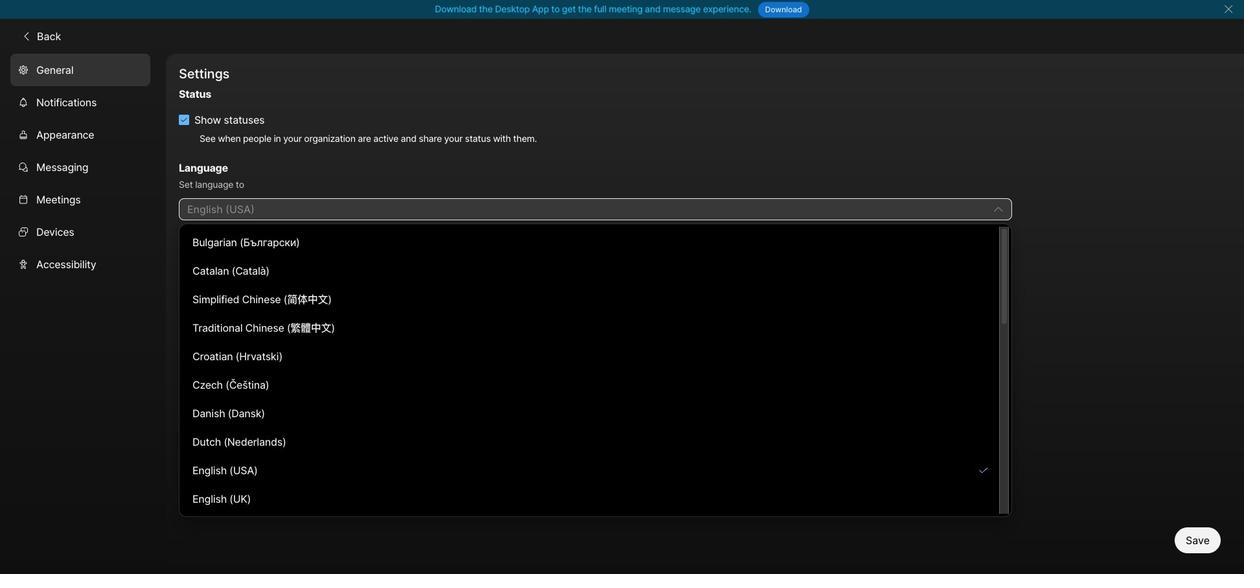 Task type: vqa. For each thing, say whether or not it's contained in the screenshot.
NOTIFICATIONS tab
yes



Task type: describe. For each thing, give the bounding box(es) containing it.
general tab
[[10, 53, 150, 86]]

meetings tab
[[10, 183, 150, 216]]

settings navigation
[[0, 53, 166, 575]]

devices tab
[[10, 216, 150, 248]]



Task type: locate. For each thing, give the bounding box(es) containing it.
messaging tab
[[10, 151, 150, 183]]

notifications tab
[[10, 86, 150, 118]]

option
[[185, 458, 998, 484]]

accessibility tab
[[10, 248, 150, 280]]

list box
[[182, 227, 1010, 514]]

cancel_16 image
[[1224, 4, 1235, 14]]

appearance tab
[[10, 118, 150, 151]]



